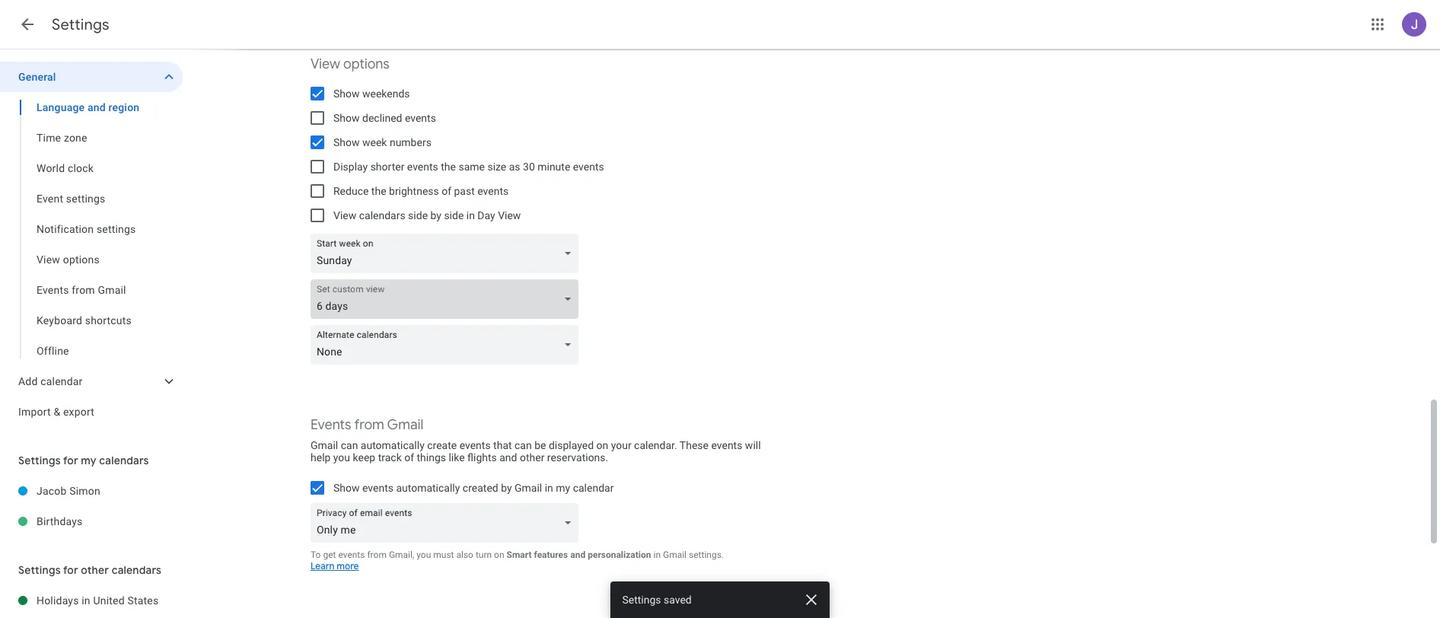 Task type: vqa. For each thing, say whether or not it's contained in the screenshot.
reservations.
yes



Task type: describe. For each thing, give the bounding box(es) containing it.
holidays in united states
[[37, 594, 159, 607]]

same
[[459, 161, 485, 173]]

will
[[745, 439, 761, 451]]

show week numbers
[[333, 136, 431, 148]]

get
[[323, 550, 336, 560]]

to get events from gmail, you must also turn on smart features and personalization in gmail settings. learn more
[[311, 550, 724, 572]]

settings for my calendars tree
[[0, 476, 183, 537]]

jacob simon tree item
[[0, 476, 183, 506]]

events left will
[[711, 439, 742, 451]]

events down track at the bottom left of the page
[[362, 482, 393, 494]]

day
[[477, 209, 495, 221]]

you inside "events from gmail gmail can automatically create events that can be displayed on your calendar. these events will help you keep track of things like flights and other reservations."
[[333, 451, 350, 464]]

group containing language and region
[[0, 92, 183, 366]]

notification
[[37, 223, 94, 235]]

saved
[[664, 594, 692, 606]]

view inside group
[[37, 253, 60, 266]]

created
[[463, 482, 498, 494]]

notification settings
[[37, 223, 136, 235]]

reservations.
[[547, 451, 608, 464]]

export
[[63, 406, 94, 418]]

language and region
[[37, 101, 140, 113]]

&
[[54, 406, 60, 418]]

world
[[37, 162, 65, 174]]

displayed
[[549, 439, 594, 451]]

other inside "events from gmail gmail can automatically create events that can be displayed on your calendar. these events will help you keep track of things like flights and other reservations."
[[520, 451, 545, 464]]

settings heading
[[52, 15, 109, 34]]

events for events from gmail gmail can automatically create events that can be displayed on your calendar. these events will help you keep track of things like flights and other reservations.
[[311, 416, 351, 434]]

time
[[37, 132, 61, 144]]

on inside "events from gmail gmail can automatically create events that can be displayed on your calendar. these events will help you keep track of things like flights and other reservations."
[[596, 439, 608, 451]]

calendars for settings for other calendars
[[112, 563, 161, 577]]

and inside to get events from gmail, you must also turn on smart features and personalization in gmail settings. learn more
[[570, 550, 585, 560]]

declined
[[362, 112, 402, 124]]

states
[[127, 594, 159, 607]]

settings for other calendars
[[18, 563, 161, 577]]

0 vertical spatial calendars
[[359, 209, 405, 221]]

and inside "events from gmail gmail can automatically create events that can be displayed on your calendar. these events will help you keep track of things like flights and other reservations."
[[499, 451, 517, 464]]

be
[[534, 439, 546, 451]]

more
[[337, 560, 359, 572]]

events from gmail gmail can automatically create events that can be displayed on your calendar. these events will help you keep track of things like flights and other reservations.
[[311, 416, 761, 464]]

shortcuts
[[85, 314, 132, 327]]

1 can from the left
[[341, 439, 358, 451]]

birthdays link
[[37, 506, 183, 537]]

add
[[18, 375, 38, 387]]

from for events from gmail gmail can automatically create events that can be displayed on your calendar. these events will help you keep track of things like flights and other reservations.
[[354, 416, 384, 434]]

1 horizontal spatial calendar
[[573, 482, 614, 494]]

like
[[449, 451, 465, 464]]

show for show declined events
[[333, 112, 360, 124]]

help
[[311, 451, 331, 464]]

tree containing general
[[0, 62, 183, 427]]

things
[[417, 451, 446, 464]]

these
[[680, 439, 709, 451]]

shorter
[[370, 161, 404, 173]]

gmail up track at the bottom left of the page
[[387, 416, 423, 434]]

zone
[[64, 132, 87, 144]]

keep
[[353, 451, 375, 464]]

past
[[454, 185, 475, 197]]

0 horizontal spatial and
[[87, 101, 106, 113]]

week
[[362, 136, 387, 148]]

brightness
[[389, 185, 439, 197]]

keyboard shortcuts
[[37, 314, 132, 327]]

keyboard
[[37, 314, 82, 327]]

track
[[378, 451, 402, 464]]

learn more link
[[311, 560, 359, 572]]

from inside to get events from gmail, you must also turn on smart features and personalization in gmail settings. learn more
[[367, 550, 387, 560]]

1 vertical spatial automatically
[[396, 482, 460, 494]]

personalization
[[588, 550, 651, 560]]

gmail down 'be'
[[515, 482, 542, 494]]

2 side from the left
[[444, 209, 464, 221]]

region
[[108, 101, 140, 113]]

time zone
[[37, 132, 87, 144]]

0 vertical spatial my
[[81, 454, 96, 467]]

numbers
[[390, 136, 431, 148]]

event settings
[[37, 193, 105, 205]]

show weekends
[[333, 88, 410, 100]]

display
[[333, 161, 368, 173]]

size
[[487, 161, 506, 173]]

reduce the brightness of past events
[[333, 185, 509, 197]]

features
[[534, 550, 568, 560]]

world clock
[[37, 162, 94, 174]]

2 can from the left
[[515, 439, 532, 451]]

gmail,
[[389, 550, 414, 560]]

import & export
[[18, 406, 94, 418]]

birthdays
[[37, 515, 83, 527]]

30
[[523, 161, 535, 173]]

holidays in united states link
[[37, 585, 183, 616]]

for for my
[[63, 454, 78, 467]]

show events automatically created by gmail in my calendar
[[333, 482, 614, 494]]

view down the reduce
[[333, 209, 356, 221]]

weekends
[[362, 88, 410, 100]]

on inside to get events from gmail, you must also turn on smart features and personalization in gmail settings. learn more
[[494, 550, 504, 560]]

settings for event settings
[[66, 193, 105, 205]]

events from gmail
[[37, 284, 126, 296]]

offline
[[37, 345, 69, 357]]

settings for my calendars
[[18, 454, 149, 467]]

gmail inside to get events from gmail, you must also turn on smart features and personalization in gmail settings. learn more
[[663, 550, 687, 560]]

settings.
[[689, 550, 724, 560]]

to
[[311, 550, 321, 560]]

display shorter events the same size as 30 minute events
[[333, 161, 604, 173]]

your
[[611, 439, 631, 451]]

general
[[18, 71, 56, 83]]

also
[[456, 550, 473, 560]]



Task type: locate. For each thing, give the bounding box(es) containing it.
2 vertical spatial from
[[367, 550, 387, 560]]

0 horizontal spatial events
[[37, 284, 69, 296]]

view up show weekends on the top
[[311, 56, 340, 73]]

0 horizontal spatial calendar
[[40, 375, 83, 387]]

by down reduce the brightness of past events
[[430, 209, 441, 221]]

0 vertical spatial events
[[37, 284, 69, 296]]

0 horizontal spatial my
[[81, 454, 96, 467]]

turn
[[476, 550, 492, 560]]

gmail up shortcuts
[[98, 284, 126, 296]]

0 horizontal spatial can
[[341, 439, 358, 451]]

united
[[93, 594, 125, 607]]

1 side from the left
[[408, 209, 428, 221]]

holidays in united states tree item
[[0, 585, 183, 616]]

for for other
[[63, 563, 78, 577]]

1 horizontal spatial options
[[343, 56, 390, 73]]

options
[[343, 56, 390, 73], [63, 253, 100, 266]]

the left same
[[441, 161, 456, 173]]

0 vertical spatial view options
[[311, 56, 390, 73]]

you right the help
[[333, 451, 350, 464]]

events up reduce the brightness of past events
[[407, 161, 438, 173]]

of left 'past'
[[442, 185, 451, 197]]

in left united on the left bottom of the page
[[82, 594, 90, 607]]

show for show events automatically created by gmail in my calendar
[[333, 482, 360, 494]]

events
[[405, 112, 436, 124], [407, 161, 438, 173], [573, 161, 604, 173], [477, 185, 509, 197], [459, 439, 491, 451], [711, 439, 742, 451], [362, 482, 393, 494], [338, 550, 365, 560]]

0 vertical spatial calendar
[[40, 375, 83, 387]]

calendars up 'states'
[[112, 563, 161, 577]]

0 vertical spatial for
[[63, 454, 78, 467]]

events down size
[[477, 185, 509, 197]]

view options down notification
[[37, 253, 100, 266]]

calendars up "jacob simon" tree item
[[99, 454, 149, 467]]

can
[[341, 439, 358, 451], [515, 439, 532, 451]]

create
[[427, 439, 457, 451]]

settings
[[52, 15, 109, 34], [18, 454, 61, 467], [18, 563, 61, 577], [623, 594, 661, 606]]

gmail left settings.
[[663, 550, 687, 560]]

0 horizontal spatial by
[[430, 209, 441, 221]]

language
[[37, 101, 85, 113]]

in down reservations. on the left
[[545, 482, 553, 494]]

0 vertical spatial you
[[333, 451, 350, 464]]

view options up show weekends on the top
[[311, 56, 390, 73]]

you
[[333, 451, 350, 464], [417, 550, 431, 560]]

birthdays tree item
[[0, 506, 183, 537]]

1 horizontal spatial and
[[499, 451, 517, 464]]

settings up notification settings
[[66, 193, 105, 205]]

show for show week numbers
[[333, 136, 360, 148]]

import
[[18, 406, 51, 418]]

0 horizontal spatial you
[[333, 451, 350, 464]]

2 vertical spatial and
[[570, 550, 585, 560]]

0 horizontal spatial the
[[371, 185, 386, 197]]

events up the help
[[311, 416, 351, 434]]

gmail
[[98, 284, 126, 296], [387, 416, 423, 434], [311, 439, 338, 451], [515, 482, 542, 494], [663, 550, 687, 560]]

settings for settings
[[52, 15, 109, 34]]

other
[[520, 451, 545, 464], [81, 563, 109, 577]]

settings left saved
[[623, 594, 661, 606]]

0 vertical spatial from
[[72, 284, 95, 296]]

from up keyboard shortcuts
[[72, 284, 95, 296]]

1 horizontal spatial can
[[515, 439, 532, 451]]

the down shorter
[[371, 185, 386, 197]]

2 horizontal spatial and
[[570, 550, 585, 560]]

1 vertical spatial for
[[63, 563, 78, 577]]

calendars
[[359, 209, 405, 221], [99, 454, 149, 467], [112, 563, 161, 577]]

4 show from the top
[[333, 482, 360, 494]]

0 horizontal spatial options
[[63, 253, 100, 266]]

view right day
[[498, 209, 521, 221]]

calendars down the reduce
[[359, 209, 405, 221]]

settings for settings saved
[[623, 594, 661, 606]]

1 vertical spatial events
[[311, 416, 351, 434]]

the
[[441, 161, 456, 173], [371, 185, 386, 197]]

0 vertical spatial and
[[87, 101, 106, 113]]

general tree item
[[0, 62, 183, 92]]

show left weekends
[[333, 88, 360, 100]]

by
[[430, 209, 441, 221], [501, 482, 512, 494]]

1 vertical spatial and
[[499, 451, 517, 464]]

0 horizontal spatial other
[[81, 563, 109, 577]]

0 vertical spatial the
[[441, 161, 456, 173]]

jacob
[[37, 485, 67, 497]]

1 horizontal spatial you
[[417, 550, 431, 560]]

0 vertical spatial options
[[343, 56, 390, 73]]

1 horizontal spatial by
[[501, 482, 512, 494]]

show declined events
[[333, 112, 436, 124]]

for up holidays
[[63, 563, 78, 577]]

events inside to get events from gmail, you must also turn on smart features and personalization in gmail settings. learn more
[[338, 550, 365, 560]]

from left the gmail,
[[367, 550, 387, 560]]

0 vertical spatial of
[[442, 185, 451, 197]]

must
[[433, 550, 454, 560]]

options up events from gmail
[[63, 253, 100, 266]]

learn
[[311, 560, 335, 572]]

0 horizontal spatial side
[[408, 209, 428, 221]]

calendar up &
[[40, 375, 83, 387]]

0 vertical spatial other
[[520, 451, 545, 464]]

calendars for settings for my calendars
[[99, 454, 149, 467]]

1 horizontal spatial on
[[596, 439, 608, 451]]

in left day
[[466, 209, 475, 221]]

1 horizontal spatial of
[[442, 185, 451, 197]]

1 vertical spatial settings
[[97, 223, 136, 235]]

None field
[[311, 234, 585, 273], [311, 279, 585, 319], [311, 325, 585, 365], [311, 503, 585, 543], [311, 234, 585, 273], [311, 279, 585, 319], [311, 325, 585, 365], [311, 503, 585, 543]]

from for events from gmail
[[72, 284, 95, 296]]

gmail left keep in the bottom left of the page
[[311, 439, 338, 451]]

1 vertical spatial calendar
[[573, 482, 614, 494]]

1 vertical spatial on
[[494, 550, 504, 560]]

0 vertical spatial settings
[[66, 193, 105, 205]]

1 horizontal spatial the
[[441, 161, 456, 173]]

settings for settings for my calendars
[[18, 454, 61, 467]]

show down show weekends on the top
[[333, 112, 360, 124]]

view
[[311, 56, 340, 73], [333, 209, 356, 221], [498, 209, 521, 221], [37, 253, 60, 266]]

1 horizontal spatial events
[[311, 416, 351, 434]]

1 vertical spatial options
[[63, 253, 100, 266]]

2 vertical spatial calendars
[[112, 563, 161, 577]]

1 horizontal spatial side
[[444, 209, 464, 221]]

events right get
[[338, 550, 365, 560]]

side
[[408, 209, 428, 221], [444, 209, 464, 221]]

calendar
[[40, 375, 83, 387], [573, 482, 614, 494]]

events up keyboard
[[37, 284, 69, 296]]

other up holidays in united states
[[81, 563, 109, 577]]

1 vertical spatial calendars
[[99, 454, 149, 467]]

other right that
[[520, 451, 545, 464]]

3 show from the top
[[333, 136, 360, 148]]

events up numbers
[[405, 112, 436, 124]]

automatically inside "events from gmail gmail can automatically create events that can be displayed on your calendar. these events will help you keep track of things like flights and other reservations."
[[361, 439, 425, 451]]

go back image
[[18, 15, 37, 33]]

automatically down things
[[396, 482, 460, 494]]

1 horizontal spatial other
[[520, 451, 545, 464]]

automatically
[[361, 439, 425, 451], [396, 482, 460, 494]]

events left that
[[459, 439, 491, 451]]

on left your
[[596, 439, 608, 451]]

1 vertical spatial by
[[501, 482, 512, 494]]

0 horizontal spatial view options
[[37, 253, 100, 266]]

1 for from the top
[[63, 454, 78, 467]]

can left 'be'
[[515, 439, 532, 451]]

1 show from the top
[[333, 88, 360, 100]]

2 show from the top
[[333, 112, 360, 124]]

settings
[[66, 193, 105, 205], [97, 223, 136, 235]]

view down notification
[[37, 253, 60, 266]]

1 vertical spatial the
[[371, 185, 386, 197]]

in
[[466, 209, 475, 221], [545, 482, 553, 494], [653, 550, 661, 560], [82, 594, 90, 607]]

show down keep in the bottom left of the page
[[333, 482, 360, 494]]

0 vertical spatial automatically
[[361, 439, 425, 451]]

1 vertical spatial you
[[417, 550, 431, 560]]

for
[[63, 454, 78, 467], [63, 563, 78, 577]]

0 vertical spatial by
[[430, 209, 441, 221]]

0 horizontal spatial of
[[404, 451, 414, 464]]

show up display
[[333, 136, 360, 148]]

as
[[509, 161, 520, 173]]

0 vertical spatial on
[[596, 439, 608, 451]]

my
[[81, 454, 96, 467], [556, 482, 570, 494]]

my down reservations. on the left
[[556, 482, 570, 494]]

group
[[0, 92, 183, 366]]

from up keep in the bottom left of the page
[[354, 416, 384, 434]]

gmail inside group
[[98, 284, 126, 296]]

1 vertical spatial other
[[81, 563, 109, 577]]

settings for settings for other calendars
[[18, 563, 61, 577]]

options up show weekends on the top
[[343, 56, 390, 73]]

in inside holidays in united states link
[[82, 594, 90, 607]]

events right minute
[[573, 161, 604, 173]]

events inside "events from gmail gmail can automatically create events that can be displayed on your calendar. these events will help you keep track of things like flights and other reservations."
[[311, 416, 351, 434]]

that
[[493, 439, 512, 451]]

settings up holidays
[[18, 563, 61, 577]]

1 vertical spatial from
[[354, 416, 384, 434]]

of inside "events from gmail gmail can automatically create events that can be displayed on your calendar. these events will help you keep track of things like flights and other reservations."
[[404, 451, 414, 464]]

you left must
[[417, 550, 431, 560]]

settings saved
[[623, 594, 692, 606]]

for up jacob simon
[[63, 454, 78, 467]]

automatically left the create
[[361, 439, 425, 451]]

add calendar
[[18, 375, 83, 387]]

1 vertical spatial my
[[556, 482, 570, 494]]

settings right notification
[[97, 223, 136, 235]]

in inside to get events from gmail, you must also turn on smart features and personalization in gmail settings. learn more
[[653, 550, 661, 560]]

0 horizontal spatial on
[[494, 550, 504, 560]]

of right track at the bottom left of the page
[[404, 451, 414, 464]]

events
[[37, 284, 69, 296], [311, 416, 351, 434]]

on
[[596, 439, 608, 451], [494, 550, 504, 560]]

smart
[[507, 550, 532, 560]]

simon
[[69, 485, 100, 497]]

show for show weekends
[[333, 88, 360, 100]]

settings up jacob
[[18, 454, 61, 467]]

minute
[[538, 161, 570, 173]]

from
[[72, 284, 95, 296], [354, 416, 384, 434], [367, 550, 387, 560]]

flights
[[467, 451, 497, 464]]

events for events from gmail
[[37, 284, 69, 296]]

from inside "events from gmail gmail can automatically create events that can be displayed on your calendar. these events will help you keep track of things like flights and other reservations."
[[354, 416, 384, 434]]

by right created at the left bottom of the page
[[501, 482, 512, 494]]

my up "jacob simon" tree item
[[81, 454, 96, 467]]

view calendars side by side in day view
[[333, 209, 521, 221]]

in right personalization
[[653, 550, 661, 560]]

tree
[[0, 62, 183, 427]]

1 vertical spatial of
[[404, 451, 414, 464]]

settings right go back image
[[52, 15, 109, 34]]

event
[[37, 193, 63, 205]]

and
[[87, 101, 106, 113], [499, 451, 517, 464], [570, 550, 585, 560]]

calendar down reservations. on the left
[[573, 482, 614, 494]]

jacob simon
[[37, 485, 100, 497]]

and left region
[[87, 101, 106, 113]]

2 for from the top
[[63, 563, 78, 577]]

calendar.
[[634, 439, 677, 451]]

reduce
[[333, 185, 369, 197]]

1 horizontal spatial view options
[[311, 56, 390, 73]]

side down reduce the brightness of past events
[[408, 209, 428, 221]]

can right the help
[[341, 439, 358, 451]]

on right turn
[[494, 550, 504, 560]]

side down 'past'
[[444, 209, 464, 221]]

of
[[442, 185, 451, 197], [404, 451, 414, 464]]

you inside to get events from gmail, you must also turn on smart features and personalization in gmail settings. learn more
[[417, 550, 431, 560]]

1 horizontal spatial my
[[556, 482, 570, 494]]

1 vertical spatial view options
[[37, 253, 100, 266]]

holidays
[[37, 594, 79, 607]]

clock
[[68, 162, 94, 174]]

and right flights
[[499, 451, 517, 464]]

and right features
[[570, 550, 585, 560]]

settings for notification settings
[[97, 223, 136, 235]]



